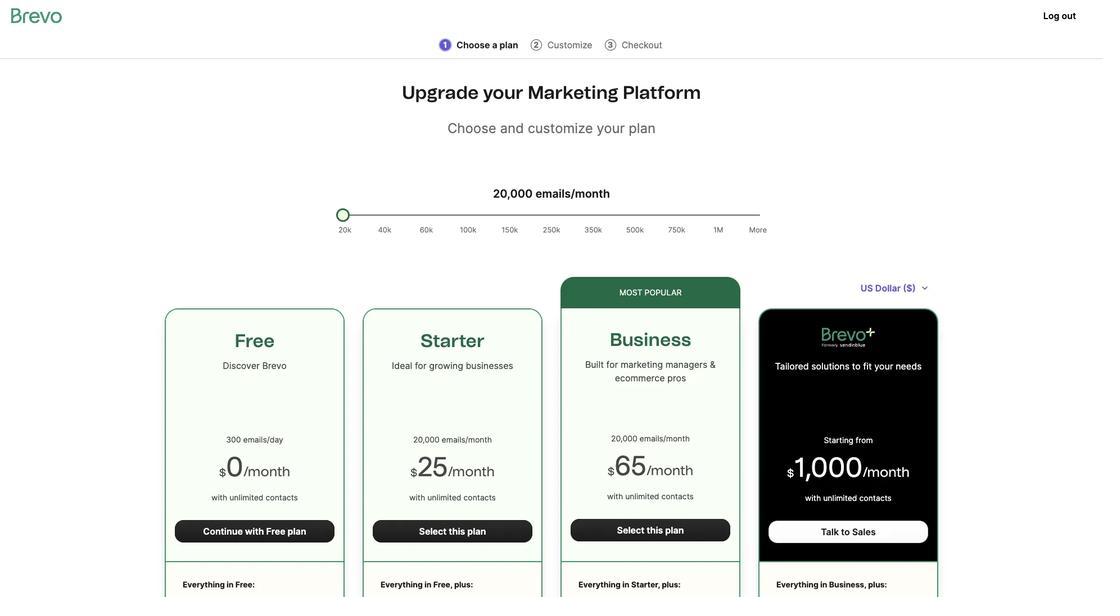 Task type: describe. For each thing, give the bounding box(es) containing it.
contacts for 0
[[266, 493, 298, 503]]

1 horizontal spatial 20,000 emails / month
[[493, 187, 610, 201]]

customize
[[547, 39, 592, 51]]

everything for 0
[[183, 580, 225, 590]]

platform
[[623, 82, 701, 103]]

needs
[[896, 361, 922, 372]]

1
[[443, 40, 447, 49]]

starter
[[421, 331, 485, 352]]

unlimited for 65
[[625, 492, 659, 502]]

/ inside $ 1,000 / month
[[863, 464, 867, 481]]

select this plan button for 25
[[373, 521, 532, 543]]

starting
[[824, 436, 854, 445]]

starting from
[[824, 436, 873, 445]]

most
[[619, 288, 642, 297]]

20,000 for 25
[[413, 435, 439, 445]]

$ 25 / month
[[410, 451, 495, 484]]

talk to sales
[[821, 527, 876, 538]]

everything in business, plus:
[[776, 580, 887, 590]]

most popular
[[619, 288, 682, 297]]

log out
[[1043, 10, 1076, 21]]

discover
[[223, 360, 260, 372]]

from
[[856, 436, 873, 445]]

with for 65
[[607, 492, 623, 502]]

150k
[[502, 225, 518, 234]]

month inside $ 1,000 / month
[[867, 464, 910, 481]]

emails for 0
[[243, 435, 267, 445]]

with for 25
[[409, 493, 425, 503]]

choose for 1
[[457, 39, 490, 51]]

marketing
[[621, 359, 663, 371]]

choose a plan
[[457, 39, 518, 51]]

discover brevo
[[223, 360, 287, 372]]

with inside continue with free plan "button"
[[245, 526, 264, 537]]

checkout
[[622, 39, 662, 51]]

built
[[585, 359, 604, 371]]

this for 65
[[647, 525, 663, 536]]

fit
[[863, 361, 872, 372]]

talk to sales button
[[769, 521, 928, 544]]

contacts for 1,000
[[859, 494, 892, 503]]

us
[[861, 283, 873, 294]]

more
[[749, 225, 767, 234]]

select for 25
[[419, 526, 447, 537]]

starter,
[[631, 580, 660, 590]]

everything for 65
[[579, 580, 621, 590]]

unlimited for 0
[[230, 493, 263, 503]]

upgrade
[[402, 82, 479, 103]]

popular
[[645, 288, 682, 297]]

1m
[[713, 225, 723, 234]]

with unlimited contacts for 0
[[211, 493, 298, 503]]

with unlimited contacts for 25
[[409, 493, 496, 503]]

3
[[608, 40, 613, 49]]

free
[[235, 331, 275, 352]]

with unlimited contacts for 1,000
[[805, 494, 892, 503]]

everything in free, plus:
[[381, 580, 473, 590]]

40k
[[378, 225, 391, 234]]

continue with free plan
[[203, 526, 306, 537]]

ideal
[[392, 360, 412, 372]]

unlimited for 1,000
[[823, 494, 857, 503]]

ecommerce
[[615, 373, 665, 384]]

20,000 emails / month for 65
[[611, 434, 690, 444]]

$ for 1,000
[[787, 468, 794, 480]]

/ inside $ 25 / month
[[448, 464, 452, 480]]

contacts for 25
[[464, 493, 496, 503]]

$ 0 / month
[[219, 451, 290, 484]]

with unlimited contacts for 65
[[607, 492, 694, 502]]

a
[[492, 39, 497, 51]]

$ 65 / month
[[608, 450, 693, 482]]

built for marketing managers & ecommerce pros
[[585, 359, 716, 384]]

ideal for growing businesses
[[392, 360, 513, 372]]

plus: for 1,000
[[868, 580, 887, 590]]

select this plan for 25
[[419, 526, 486, 537]]

business,
[[829, 580, 866, 590]]

free:
[[235, 580, 255, 590]]

500k
[[626, 225, 644, 234]]

business
[[610, 329, 691, 351]]

month inside $ 65 / month
[[651, 463, 693, 479]]

choose for upgrade your marketing platform
[[447, 120, 496, 137]]

plus: for 65
[[662, 580, 681, 590]]

free,
[[433, 580, 452, 590]]

2 horizontal spatial your
[[874, 361, 893, 372]]

pros
[[667, 373, 686, 384]]

/ inside $ 0 / month
[[243, 464, 248, 480]]

&
[[710, 359, 716, 371]]

0
[[226, 451, 243, 484]]

$ for 0
[[219, 467, 226, 480]]

out
[[1062, 10, 1076, 21]]

350k
[[584, 225, 602, 234]]

emails up 250k
[[535, 187, 571, 201]]

in for 25
[[424, 580, 432, 590]]

day
[[270, 435, 283, 445]]



Task type: vqa. For each thing, say whether or not it's contained in the screenshot.


Task type: locate. For each thing, give the bounding box(es) containing it.
everything left free,
[[381, 580, 423, 590]]

with unlimited contacts down $ 65 / month
[[607, 492, 694, 502]]

in for 65
[[622, 580, 629, 590]]

1 vertical spatial to
[[841, 527, 850, 538]]

month right 65
[[651, 463, 693, 479]]

for right built
[[606, 359, 618, 371]]

0 horizontal spatial your
[[483, 82, 523, 103]]

1 horizontal spatial to
[[852, 361, 861, 372]]

plus: right free,
[[454, 580, 473, 590]]

($)
[[903, 283, 916, 294]]

month up the 350k
[[575, 187, 610, 201]]

for for 25
[[415, 360, 427, 372]]

0 vertical spatial to
[[852, 361, 861, 372]]

for inside the built for marketing managers & ecommerce pros
[[606, 359, 618, 371]]

solutions
[[811, 361, 850, 372]]

with down 65
[[607, 492, 623, 502]]

in left free,
[[424, 580, 432, 590]]

everything in free:
[[183, 580, 255, 590]]

with for 1,000
[[805, 494, 821, 503]]

your
[[483, 82, 523, 103], [597, 120, 625, 137], [874, 361, 893, 372]]

with up the continue
[[211, 493, 227, 503]]

250k
[[543, 225, 560, 234]]

1 vertical spatial choose
[[447, 120, 496, 137]]

us dollar ($) button
[[852, 277, 938, 300]]

20,000
[[493, 187, 533, 201], [611, 434, 637, 444], [413, 435, 439, 445]]

unlimited down $ 1,000 / month
[[823, 494, 857, 503]]

1 vertical spatial your
[[597, 120, 625, 137]]

choose
[[457, 39, 490, 51], [447, 120, 496, 137]]

with for 0
[[211, 493, 227, 503]]

unlimited down $ 25 / month
[[427, 493, 461, 503]]

select this plan for 65
[[617, 525, 684, 536]]

your right customize
[[597, 120, 625, 137]]

month up $ 25 / month
[[468, 435, 492, 445]]

20k
[[338, 225, 351, 234]]

plus: right business,
[[868, 580, 887, 590]]

in
[[227, 580, 234, 590], [424, 580, 432, 590], [622, 580, 629, 590], [820, 580, 827, 590]]

select this plan button
[[571, 519, 730, 542], [373, 521, 532, 543]]

unlimited
[[625, 492, 659, 502], [230, 493, 263, 503], [427, 493, 461, 503], [823, 494, 857, 503]]

for for 65
[[606, 359, 618, 371]]

talk
[[821, 527, 839, 538]]

20,000 up 150k
[[493, 187, 533, 201]]

emails up $ 65 / month
[[640, 434, 663, 444]]

1 horizontal spatial select this plan
[[617, 525, 684, 536]]

0 horizontal spatial 20,000
[[413, 435, 439, 445]]

everything left business,
[[776, 580, 818, 590]]

20,000 for 65
[[611, 434, 637, 444]]

1 horizontal spatial select
[[617, 525, 645, 536]]

emails for 65
[[640, 434, 663, 444]]

select this plan button up free,
[[373, 521, 532, 543]]

2 vertical spatial your
[[874, 361, 893, 372]]

growing
[[429, 360, 463, 372]]

0 vertical spatial choose
[[457, 39, 490, 51]]

3 everything from the left
[[579, 580, 621, 590]]

1 horizontal spatial plus:
[[662, 580, 681, 590]]

tailored solutions to fit your needs
[[775, 361, 922, 372]]

select this plan up starter,
[[617, 525, 684, 536]]

select for 65
[[617, 525, 645, 536]]

this up starter,
[[647, 525, 663, 536]]

3 plus: from the left
[[868, 580, 887, 590]]

select this plan button up starter,
[[571, 519, 730, 542]]

/ inside $ 65 / month
[[647, 463, 651, 479]]

select this plan
[[617, 525, 684, 536], [419, 526, 486, 537]]

with unlimited contacts down $ 0 / month
[[211, 493, 298, 503]]

month down the from
[[867, 464, 910, 481]]

$ inside $ 1,000 / month
[[787, 468, 794, 480]]

to inside talk to sales button
[[841, 527, 850, 538]]

plus:
[[454, 580, 473, 590], [662, 580, 681, 590], [868, 580, 887, 590]]

upgrade your marketing platform
[[402, 82, 701, 103]]

0 horizontal spatial select this plan button
[[373, 521, 532, 543]]

emails for 25
[[442, 435, 465, 445]]

4 everything from the left
[[776, 580, 818, 590]]

emails
[[535, 187, 571, 201], [640, 434, 663, 444], [243, 435, 267, 445], [442, 435, 465, 445]]

1 horizontal spatial this
[[647, 525, 663, 536]]

month right 25
[[452, 464, 495, 480]]

25
[[417, 451, 448, 484]]

tailored
[[775, 361, 809, 372]]

1 horizontal spatial for
[[606, 359, 618, 371]]

month inside $ 0 / month
[[248, 464, 290, 480]]

free
[[266, 526, 285, 537]]

month
[[575, 187, 610, 201], [666, 434, 690, 444], [468, 435, 492, 445], [651, 463, 693, 479], [248, 464, 290, 480], [452, 464, 495, 480], [867, 464, 910, 481]]

contacts down $ 65 / month
[[661, 492, 694, 502]]

$ inside $ 65 / month
[[608, 466, 614, 478]]

choose left and
[[447, 120, 496, 137]]

month down the day
[[248, 464, 290, 480]]

this
[[647, 525, 663, 536], [449, 526, 465, 537]]

and
[[500, 120, 524, 137]]

everything left the free:
[[183, 580, 225, 590]]

65
[[614, 450, 647, 482]]

with unlimited contacts down $ 1,000 / month
[[805, 494, 892, 503]]

0 horizontal spatial plus:
[[454, 580, 473, 590]]

1 horizontal spatial 20,000
[[493, 187, 533, 201]]

100k
[[460, 225, 476, 234]]

everything for 1,000
[[776, 580, 818, 590]]

select up everything in starter, plus: at right
[[617, 525, 645, 536]]

select up the 'everything in free, plus:'
[[419, 526, 447, 537]]

marketing
[[528, 82, 618, 103]]

20,000 emails / month for 25
[[413, 435, 492, 445]]

0 horizontal spatial 20,000 emails / month
[[413, 435, 492, 445]]

0 horizontal spatial this
[[449, 526, 465, 537]]

2
[[534, 40, 539, 49]]

3 in from the left
[[622, 580, 629, 590]]

in left starter,
[[622, 580, 629, 590]]

unlimited for 25
[[427, 493, 461, 503]]

1 horizontal spatial select this plan button
[[571, 519, 730, 542]]

unlimited down $ 0 / month
[[230, 493, 263, 503]]

continue
[[203, 526, 243, 537]]

month inside $ 25 / month
[[452, 464, 495, 480]]

select this plan button for 65
[[571, 519, 730, 542]]

1 everything from the left
[[183, 580, 225, 590]]

$ 1,000 / month
[[787, 451, 910, 484]]

log out button
[[1034, 4, 1085, 27]]

20,000 up 65
[[611, 434, 637, 444]]

$ for 25
[[410, 467, 417, 480]]

for
[[606, 359, 618, 371], [415, 360, 427, 372]]

your up and
[[483, 82, 523, 103]]

60k
[[420, 225, 433, 234]]

in for 0
[[227, 580, 234, 590]]

everything in starter, plus:
[[579, 580, 681, 590]]

2 in from the left
[[424, 580, 432, 590]]

0 horizontal spatial for
[[415, 360, 427, 372]]

300 emails / day
[[226, 435, 283, 445]]

managers
[[665, 359, 707, 371]]

$ inside $ 0 / month
[[219, 467, 226, 480]]

this up free,
[[449, 526, 465, 537]]

1 plus: from the left
[[454, 580, 473, 590]]

/
[[571, 187, 575, 201], [663, 434, 666, 444], [267, 435, 270, 445], [465, 435, 468, 445], [647, 463, 651, 479], [243, 464, 248, 480], [448, 464, 452, 480], [863, 464, 867, 481]]

2 horizontal spatial 20,000 emails / month
[[611, 434, 690, 444]]

plus: right starter,
[[662, 580, 681, 590]]

20,000 emails / month
[[493, 187, 610, 201], [611, 434, 690, 444], [413, 435, 492, 445]]

contacts for 65
[[661, 492, 694, 502]]

contacts
[[661, 492, 694, 502], [266, 493, 298, 503], [464, 493, 496, 503], [859, 494, 892, 503]]

2 plus: from the left
[[662, 580, 681, 590]]

with unlimited contacts down $ 25 / month
[[409, 493, 496, 503]]

0 horizontal spatial to
[[841, 527, 850, 538]]

300
[[226, 435, 241, 445]]

in left the free:
[[227, 580, 234, 590]]

everything for 25
[[381, 580, 423, 590]]

your right fit
[[874, 361, 893, 372]]

businesses
[[466, 360, 513, 372]]

dollar
[[875, 283, 901, 294]]

contacts up the free at the left of the page
[[266, 493, 298, 503]]

20,000 emails / month up $ 25 / month
[[413, 435, 492, 445]]

brevo
[[262, 360, 287, 372]]

plan inside "button"
[[288, 526, 306, 537]]

continue with free plan button
[[175, 521, 335, 543]]

emails up $ 25 / month
[[442, 435, 465, 445]]

everything
[[183, 580, 225, 590], [381, 580, 423, 590], [579, 580, 621, 590], [776, 580, 818, 590]]

with
[[607, 492, 623, 502], [211, 493, 227, 503], [409, 493, 425, 503], [805, 494, 821, 503], [245, 526, 264, 537]]

select
[[617, 525, 645, 536], [419, 526, 447, 537]]

slider
[[336, 209, 350, 222]]

1 horizontal spatial your
[[597, 120, 625, 137]]

1 in from the left
[[227, 580, 234, 590]]

to left fit
[[852, 361, 861, 372]]

0 horizontal spatial select
[[419, 526, 447, 537]]

this for 25
[[449, 526, 465, 537]]

sales
[[852, 527, 876, 538]]

2 horizontal spatial plus:
[[868, 580, 887, 590]]

plus: for 25
[[454, 580, 473, 590]]

2 horizontal spatial 20,000
[[611, 434, 637, 444]]

with down 25
[[409, 493, 425, 503]]

750k
[[668, 225, 685, 234]]

customize
[[528, 120, 593, 137]]

with down the 1,000
[[805, 494, 821, 503]]

20,000 up 25
[[413, 435, 439, 445]]

month up $ 65 / month
[[666, 434, 690, 444]]

choose left 'a'
[[457, 39, 490, 51]]

unlimited down $ 65 / month
[[625, 492, 659, 502]]

in for 1,000
[[820, 580, 827, 590]]

$ for 65
[[608, 466, 614, 478]]

0 vertical spatial your
[[483, 82, 523, 103]]

plan
[[500, 39, 518, 51], [629, 120, 656, 137], [665, 525, 684, 536], [288, 526, 306, 537], [467, 526, 486, 537]]

2 everything from the left
[[381, 580, 423, 590]]

to right talk
[[841, 527, 850, 538]]

with left the free at the left of the page
[[245, 526, 264, 537]]

for right "ideal"
[[415, 360, 427, 372]]

in left business,
[[820, 580, 827, 590]]

contacts up sales
[[859, 494, 892, 503]]

contacts down $ 25 / month
[[464, 493, 496, 503]]

0 horizontal spatial select this plan
[[419, 526, 486, 537]]

everything left starter,
[[579, 580, 621, 590]]

log
[[1043, 10, 1060, 21]]

4 in from the left
[[820, 580, 827, 590]]

choose and customize your plan
[[447, 120, 656, 137]]

20,000 emails / month up $ 65 / month
[[611, 434, 690, 444]]

to
[[852, 361, 861, 372], [841, 527, 850, 538]]

with unlimited contacts
[[607, 492, 694, 502], [211, 493, 298, 503], [409, 493, 496, 503], [805, 494, 892, 503]]

$ inside $ 25 / month
[[410, 467, 417, 480]]

select this plan up free,
[[419, 526, 486, 537]]

us dollar ($)
[[861, 283, 916, 294]]

emails left the day
[[243, 435, 267, 445]]

1,000
[[794, 451, 863, 484]]

20,000 emails / month up 250k
[[493, 187, 610, 201]]



